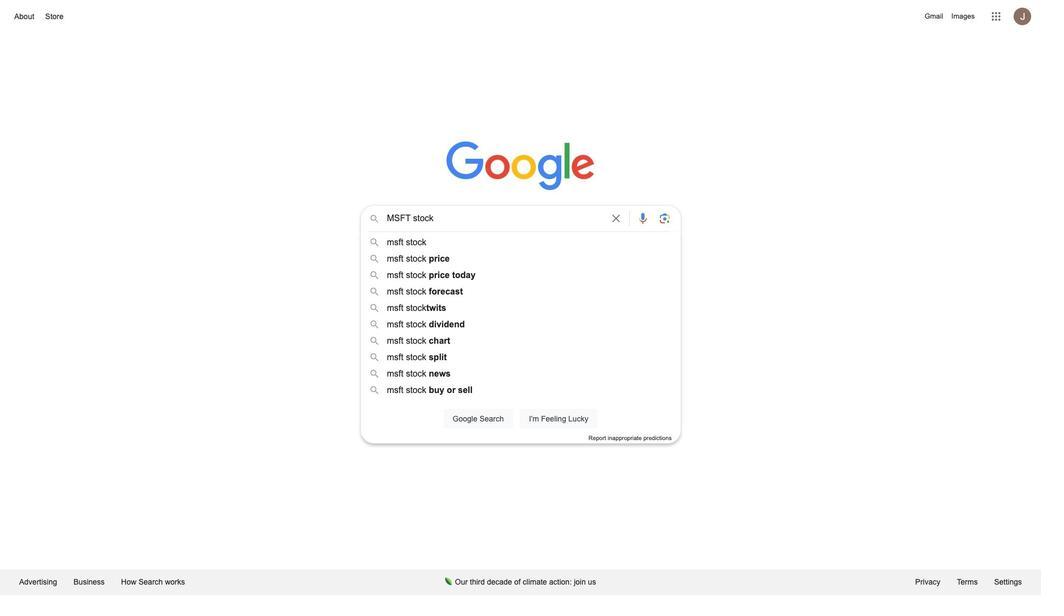 Task type: describe. For each thing, give the bounding box(es) containing it.
google image
[[446, 141, 595, 192]]

I'm Feeling Lucky submit
[[520, 409, 598, 429]]



Task type: locate. For each thing, give the bounding box(es) containing it.
None search field
[[11, 203, 1030, 444]]

list box
[[361, 234, 681, 399]]

search by image image
[[658, 212, 671, 225]]

search by voice image
[[636, 212, 649, 225]]

Search text field
[[387, 213, 603, 227]]



Task type: vqa. For each thing, say whether or not it's contained in the screenshot.
Search text field
yes



